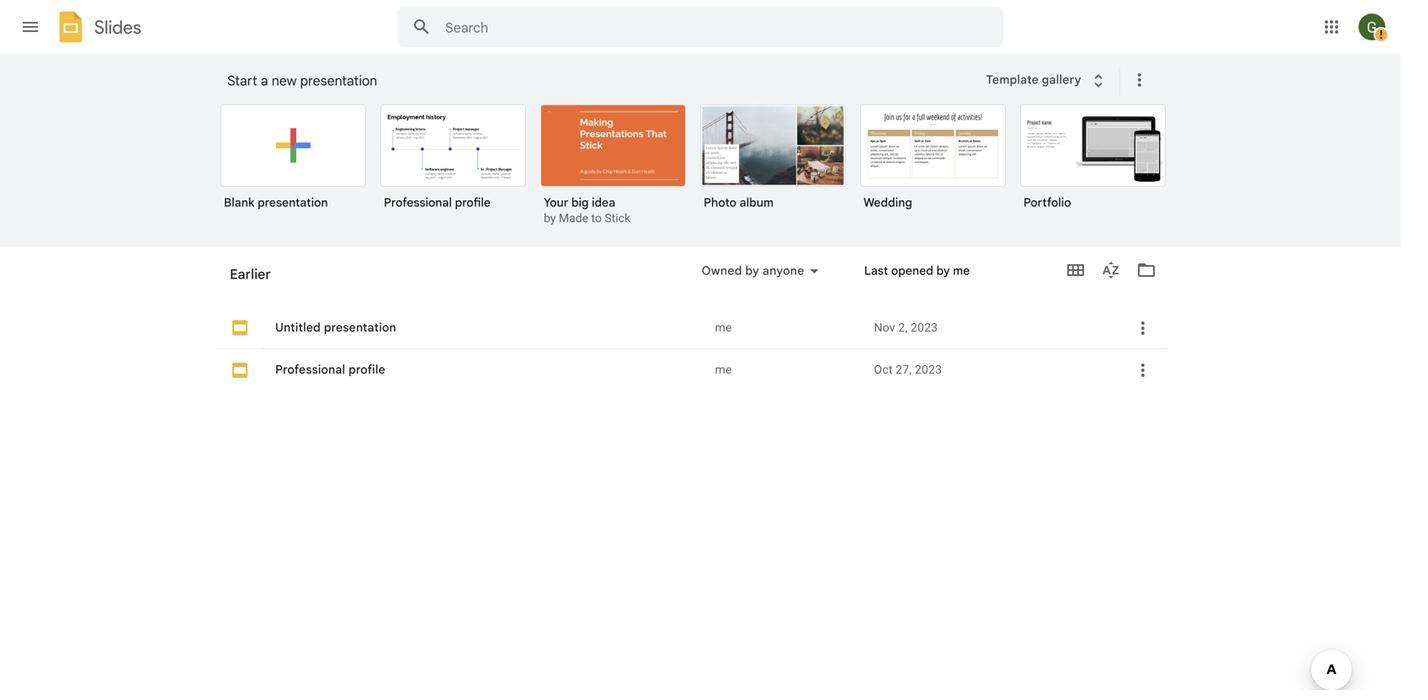 Task type: locate. For each thing, give the bounding box(es) containing it.
last right owned
[[760, 274, 784, 288]]

gallery
[[1042, 73, 1081, 87]]

professional for blank presentation
[[384, 195, 452, 210]]

1 vertical spatial professional
[[275, 362, 345, 377]]

0 vertical spatial professional profile option
[[380, 104, 526, 222]]

0 vertical spatial list box
[[221, 101, 1189, 247]]

portfolio option
[[1020, 104, 1166, 222]]

by up nov 2, 2023
[[936, 263, 950, 278]]

template gallery
[[986, 73, 1081, 87]]

owned by me element
[[715, 319, 861, 336], [715, 362, 861, 378]]

1 vertical spatial 2023
[[915, 363, 942, 377]]

2023 right 27,
[[915, 363, 942, 377]]

0 vertical spatial 2023
[[911, 321, 938, 335]]

presentation right untitled
[[324, 320, 396, 335]]

your big idea option
[[540, 104, 686, 227]]

profile up earlier "heading"
[[455, 195, 491, 210]]

last
[[864, 263, 888, 278], [760, 274, 784, 288]]

1 owned by me element from the top
[[715, 319, 861, 336]]

2023 inside the last opened by me oct 27, 2023 element
[[915, 363, 942, 377]]

None search field
[[397, 7, 1003, 47]]

professional for untitled presentation
[[275, 362, 345, 377]]

earlier for last opened by me
[[230, 266, 271, 283]]

last opened by me nov 2, 2023 element
[[874, 319, 1107, 336]]

last up nov
[[864, 263, 888, 278]]

opened
[[891, 263, 933, 278], [787, 274, 829, 288]]

by
[[544, 211, 556, 225], [745, 263, 759, 278], [936, 263, 950, 278], [832, 274, 846, 288]]

made
[[559, 211, 588, 225]]

1 horizontal spatial profile
[[455, 195, 491, 210]]

by right owned
[[745, 263, 759, 278]]

1 vertical spatial owned by me element
[[715, 362, 861, 378]]

by down your
[[544, 211, 556, 225]]

2023 right 2,
[[911, 321, 938, 335]]

profile for untitled presentation
[[349, 362, 385, 377]]

presentation inside option
[[324, 320, 396, 335]]

1 horizontal spatial professional
[[384, 195, 452, 210]]

1 vertical spatial presentation
[[258, 195, 328, 210]]

2 vertical spatial presentation
[[324, 320, 396, 335]]

presentation inside option
[[258, 195, 328, 210]]

me up 'last opened by me nov 2, 2023' element
[[953, 263, 970, 278]]

1 vertical spatial professional profile
[[275, 362, 385, 377]]

1 vertical spatial list box
[[216, 307, 1168, 391]]

more actions. image
[[1126, 70, 1150, 90]]

2023 for profile
[[915, 363, 942, 377]]

presentation right new
[[300, 72, 377, 89]]

2 owned by me element from the top
[[715, 362, 861, 378]]

template gallery button
[[975, 65, 1119, 95]]

me down owned
[[715, 321, 732, 335]]

last opened by me
[[864, 263, 970, 278], [760, 274, 866, 288]]

nov 2, 2023
[[874, 321, 938, 335]]

search image
[[405, 10, 439, 44]]

new
[[272, 72, 297, 89]]

0 vertical spatial professional
[[384, 195, 452, 210]]

0 horizontal spatial professional
[[275, 362, 345, 377]]

untitled presentation option
[[216, 307, 1168, 349]]

me
[[953, 263, 970, 278], [849, 274, 866, 288], [715, 321, 732, 335], [715, 363, 732, 377]]

presentation
[[300, 72, 377, 89], [258, 195, 328, 210], [324, 320, 396, 335]]

presentation inside heading
[[300, 72, 377, 89]]

professional profile down untitled presentation
[[275, 362, 385, 377]]

made to stick link
[[559, 211, 631, 225]]

earlier for untitled presentation
[[230, 273, 266, 287]]

start a new presentation
[[227, 72, 377, 89]]

professional up earlier "heading"
[[384, 195, 452, 210]]

1 vertical spatial profile
[[349, 362, 385, 377]]

professional profile
[[384, 195, 491, 210], [275, 362, 385, 377]]

slides link
[[54, 10, 141, 47]]

profile
[[455, 195, 491, 210], [349, 362, 385, 377]]

earlier heading
[[216, 247, 665, 301]]

2023
[[911, 321, 938, 335], [915, 363, 942, 377]]

photo album
[[704, 195, 774, 210]]

0 horizontal spatial last
[[760, 274, 784, 288]]

2023 inside 'last opened by me nov 2, 2023' element
[[911, 321, 938, 335]]

2,
[[898, 321, 908, 335]]

earlier inside "heading"
[[230, 266, 271, 283]]

0 vertical spatial owned by me element
[[715, 319, 861, 336]]

0 horizontal spatial profile
[[349, 362, 385, 377]]

last opened by me oct 27, 2023 element
[[874, 362, 1107, 378]]

professional profile option
[[380, 104, 526, 222], [216, 349, 1168, 391]]

0 vertical spatial professional profile
[[384, 195, 491, 210]]

presentation for untitled presentation
[[324, 320, 396, 335]]

anyone
[[763, 263, 804, 278]]

professional profile up earlier "heading"
[[384, 195, 491, 210]]

0 vertical spatial profile
[[455, 195, 491, 210]]

portfolio
[[1024, 195, 1071, 210]]

list box
[[221, 101, 1189, 247], [216, 307, 1168, 391]]

start a new presentation heading
[[227, 54, 975, 108]]

wedding
[[864, 195, 912, 210]]

professional down untitled
[[275, 362, 345, 377]]

earlier
[[230, 266, 271, 283], [230, 273, 266, 287]]

2 earlier from the top
[[230, 273, 266, 287]]

1 vertical spatial professional profile option
[[216, 349, 1168, 391]]

professional
[[384, 195, 452, 210], [275, 362, 345, 377]]

me down untitled presentation option
[[715, 363, 732, 377]]

presentation right blank
[[258, 195, 328, 210]]

0 vertical spatial presentation
[[300, 72, 377, 89]]

profile down untitled presentation
[[349, 362, 385, 377]]

1 earlier from the top
[[230, 266, 271, 283]]



Task type: describe. For each thing, give the bounding box(es) containing it.
big
[[571, 195, 589, 210]]

2023 for presentation
[[911, 321, 938, 335]]

slides
[[94, 16, 141, 38]]

list box containing untitled presentation
[[216, 307, 1168, 391]]

me inside "professional profile" option
[[715, 363, 732, 377]]

me inside untitled presentation option
[[715, 321, 732, 335]]

presentation for blank presentation
[[258, 195, 328, 210]]

owned by me element for profile
[[715, 362, 861, 378]]

1 horizontal spatial last
[[864, 263, 888, 278]]

idea
[[592, 195, 615, 210]]

blank presentation option
[[221, 104, 366, 222]]

oct
[[874, 363, 893, 377]]

by inside your big idea by made to stick
[[544, 211, 556, 225]]

by right anyone
[[832, 274, 846, 288]]

list box containing blank presentation
[[221, 101, 1189, 247]]

owned by me element for presentation
[[715, 319, 861, 336]]

by inside popup button
[[745, 263, 759, 278]]

me right anyone
[[849, 274, 866, 288]]

professional profile for blank presentation
[[384, 195, 491, 210]]

template
[[986, 73, 1039, 87]]

Search bar text field
[[445, 19, 961, 36]]

27,
[[896, 363, 912, 377]]

wedding option
[[860, 104, 1006, 222]]

photo album option
[[700, 104, 846, 222]]

stick
[[605, 211, 631, 225]]

0 horizontal spatial opened
[[787, 274, 829, 288]]

to
[[591, 211, 602, 225]]

main menu image
[[20, 17, 40, 37]]

professional profile option for blank presentation
[[380, 104, 526, 222]]

album
[[740, 195, 774, 210]]

your
[[544, 195, 568, 210]]

a
[[261, 72, 268, 89]]

your big idea by made to stick
[[544, 195, 631, 225]]

untitled
[[275, 320, 321, 335]]

owned by anyone
[[702, 263, 804, 278]]

professional profile option for untitled presentation
[[216, 349, 1168, 391]]

owned
[[702, 263, 742, 278]]

1 horizontal spatial opened
[[891, 263, 933, 278]]

nov
[[874, 321, 895, 335]]

blank presentation
[[224, 195, 328, 210]]

start
[[227, 72, 257, 89]]

untitled presentation
[[275, 320, 396, 335]]

profile for blank presentation
[[455, 195, 491, 210]]

oct 27, 2023
[[874, 363, 942, 377]]

owned by anyone button
[[691, 261, 830, 281]]

professional profile for untitled presentation
[[275, 362, 385, 377]]

blank
[[224, 195, 255, 210]]

photo
[[704, 195, 737, 210]]



Task type: vqa. For each thing, say whether or not it's contained in the screenshot.
30
no



